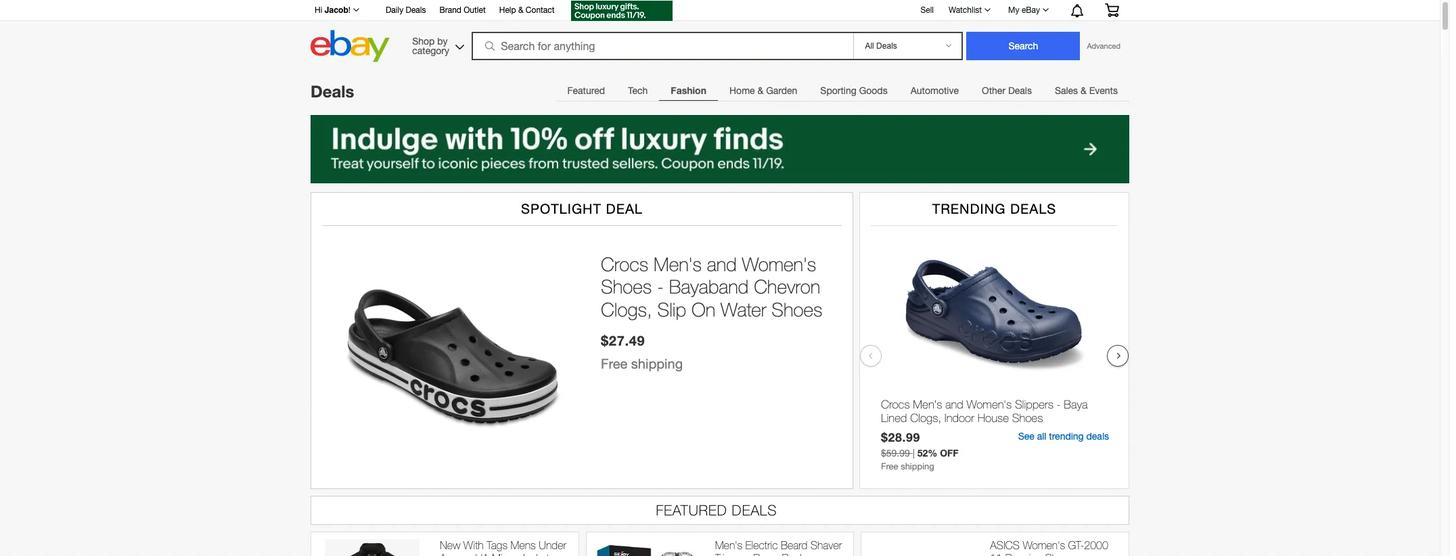 Task type: describe. For each thing, give the bounding box(es) containing it.
deals for daily deals
[[406, 5, 426, 15]]

beard
[[781, 539, 808, 552]]

asics women's gt-2000 11   running shoe link
[[991, 539, 1122, 556]]

spotlight
[[521, 201, 602, 217]]

fashion tab list
[[556, 76, 1130, 104]]

contact
[[526, 5, 555, 15]]

watchlist link
[[942, 2, 997, 18]]

none submit inside shop by category banner
[[967, 32, 1081, 60]]

clogs, for indoor
[[911, 412, 942, 425]]

my
[[1009, 5, 1020, 15]]

crocs for crocs men's and women's shoes - bayaband chevron clogs, slip on water shoes
[[601, 253, 649, 275]]

new
[[440, 539, 461, 552]]

outlet
[[464, 5, 486, 15]]

and for on
[[707, 253, 737, 275]]

featured deals
[[656, 502, 778, 518]]

watchlist
[[949, 5, 982, 15]]

garden
[[766, 85, 798, 96]]

house
[[978, 412, 1009, 425]]

featured for featured deals
[[656, 502, 728, 518]]

help & contact
[[499, 5, 555, 15]]

& for garden
[[758, 85, 764, 96]]

electric
[[746, 539, 778, 552]]

0 vertical spatial shoes
[[601, 276, 652, 298]]

crocs men's and women's shoes - bayaband chevron clogs, slip on water shoes
[[601, 253, 823, 321]]

spotlight deal
[[521, 201, 643, 217]]

baya
[[1064, 398, 1088, 411]]

all
[[1037, 431, 1047, 442]]

asics women's gt-2000 11   running shoe
[[991, 539, 1109, 556]]

trending
[[933, 201, 1006, 217]]

sporting goods
[[821, 85, 888, 96]]

tags
[[487, 539, 508, 552]]

- for slippers
[[1057, 398, 1061, 411]]

women's for water
[[742, 253, 817, 275]]

on
[[692, 299, 716, 321]]

brand
[[440, 5, 462, 15]]

goods
[[859, 85, 888, 96]]

deals link
[[311, 82, 354, 101]]

other deals link
[[971, 77, 1044, 104]]

men's for indoor
[[913, 398, 943, 411]]

armour
[[440, 552, 473, 556]]

shop by category
[[412, 36, 449, 56]]

|
[[913, 448, 915, 459]]

52%
[[918, 447, 938, 459]]

sporting
[[821, 85, 857, 96]]

new with tags mens under armour ua micro jacke
[[440, 539, 567, 556]]

0 horizontal spatial shipping
[[631, 356, 683, 371]]

daily deals
[[386, 5, 426, 15]]

2000
[[1085, 539, 1109, 552]]

automotive
[[911, 85, 959, 96]]

1 horizontal spatial shoes
[[772, 299, 823, 321]]

shop by category banner
[[307, 0, 1130, 66]]

see
[[1019, 431, 1035, 442]]

with
[[464, 539, 484, 552]]

advanced
[[1087, 42, 1121, 50]]

deals for featured deals
[[732, 502, 778, 518]]

crocs men's and women's shoes - bayaband chevron clogs, slip on water shoes link
[[601, 253, 839, 321]]

gt-
[[1069, 539, 1085, 552]]

automotive link
[[899, 77, 971, 104]]

shaver
[[811, 539, 842, 552]]

sporting goods link
[[809, 77, 899, 104]]

slippers
[[1015, 398, 1054, 411]]

shoes inside crocs men's and women's slippers - baya lined clogs, indoor house shoes
[[1012, 412, 1043, 425]]

chevron
[[754, 276, 821, 298]]

men's electric beard shaver trimmer razor rechargeabl
[[715, 539, 845, 556]]

trending deals
[[933, 201, 1057, 217]]

featured link
[[556, 77, 617, 104]]

crocs men's and women's slippers - baya lined clogs, indoor house shoes link
[[881, 398, 1109, 429]]

tech
[[628, 85, 648, 96]]

featured for featured
[[568, 85, 605, 96]]



Task type: vqa. For each thing, say whether or not it's contained in the screenshot.
Hi Jacob !
yes



Task type: locate. For each thing, give the bounding box(es) containing it.
1 horizontal spatial free
[[881, 462, 899, 472]]

sales & events link
[[1044, 77, 1130, 104]]

women's for shoes
[[967, 398, 1012, 411]]

men's
[[654, 253, 702, 275], [913, 398, 943, 411], [715, 539, 743, 552]]

1 horizontal spatial men's
[[715, 539, 743, 552]]

!
[[348, 5, 351, 15]]

tech link
[[617, 77, 660, 104]]

deals for trending deals
[[1011, 201, 1057, 217]]

see all trending deals link
[[1019, 431, 1109, 442]]

other deals
[[982, 85, 1032, 96]]

help
[[499, 5, 516, 15]]

women's inside crocs men's and women's slippers - baya lined clogs, indoor house shoes
[[967, 398, 1012, 411]]

crocs down the deal on the top of page
[[601, 253, 649, 275]]

women's inside asics women's gt-2000 11   running shoe
[[1023, 539, 1066, 552]]

1 vertical spatial men's
[[913, 398, 943, 411]]

0 vertical spatial clogs,
[[601, 299, 652, 321]]

0 horizontal spatial free
[[601, 356, 628, 371]]

and inside crocs men's and women's shoes - bayaband chevron clogs, slip on water shoes
[[707, 253, 737, 275]]

men's up trimmer
[[715, 539, 743, 552]]

events
[[1090, 85, 1118, 96]]

1 horizontal spatial clogs,
[[911, 412, 942, 425]]

lined
[[881, 412, 907, 425]]

deals inside daily deals link
[[406, 5, 426, 15]]

1 horizontal spatial &
[[758, 85, 764, 96]]

clogs, up the $27.49
[[601, 299, 652, 321]]

trimmer
[[715, 552, 751, 556]]

water
[[721, 299, 767, 321]]

fashion
[[671, 85, 707, 96]]

hi
[[315, 5, 322, 15]]

free inside the $59.99 | 52% off free shipping
[[881, 462, 899, 472]]

hi jacob !
[[315, 5, 351, 15]]

shipping inside the $59.99 | 52% off free shipping
[[901, 462, 935, 472]]

1 vertical spatial featured
[[656, 502, 728, 518]]

men's inside crocs men's and women's shoes - bayaband chevron clogs, slip on water shoes
[[654, 253, 702, 275]]

1 vertical spatial shipping
[[901, 462, 935, 472]]

clogs, inside crocs men's and women's shoes - bayaband chevron clogs, slip on water shoes
[[601, 299, 652, 321]]

crocs inside crocs men's and women's shoes - bayaband chevron clogs, slip on water shoes
[[601, 253, 649, 275]]

1 vertical spatial clogs,
[[911, 412, 942, 425]]

0 horizontal spatial men's
[[654, 253, 702, 275]]

0 horizontal spatial -
[[657, 276, 664, 298]]

sales & events
[[1055, 85, 1118, 96]]

advanced link
[[1081, 32, 1128, 60]]

fashion link
[[660, 77, 718, 104]]

women's
[[742, 253, 817, 275], [967, 398, 1012, 411], [1023, 539, 1066, 552]]

clogs, up $28.99
[[911, 412, 942, 425]]

None submit
[[967, 32, 1081, 60]]

home & garden link
[[718, 77, 809, 104]]

crocs inside crocs men's and women's slippers - baya lined clogs, indoor house shoes
[[881, 398, 910, 411]]

0 vertical spatial shipping
[[631, 356, 683, 371]]

2 horizontal spatial women's
[[1023, 539, 1066, 552]]

by
[[437, 36, 448, 46]]

1 vertical spatial women's
[[967, 398, 1012, 411]]

other
[[982, 85, 1006, 96]]

2 vertical spatial shoes
[[1012, 412, 1043, 425]]

1 horizontal spatial -
[[1057, 398, 1061, 411]]

clogs, inside crocs men's and women's slippers - baya lined clogs, indoor house shoes
[[911, 412, 942, 425]]

1 horizontal spatial women's
[[967, 398, 1012, 411]]

and up bayaband
[[707, 253, 737, 275]]

2 horizontal spatial &
[[1081, 85, 1087, 96]]

2 vertical spatial women's
[[1023, 539, 1066, 552]]

indulge with 10% off luxury finds treat yourself iconic pieces from trusted sellers. coupon ends 11/19. image
[[311, 115, 1130, 183]]

jacob
[[325, 5, 348, 15]]

featured
[[568, 85, 605, 96], [656, 502, 728, 518]]

women's up running
[[1023, 539, 1066, 552]]

featured up trimmer
[[656, 502, 728, 518]]

off
[[940, 447, 959, 459]]

shoes down chevron in the right of the page
[[772, 299, 823, 321]]

Search for anything text field
[[474, 33, 851, 59]]

men's inside crocs men's and women's slippers - baya lined clogs, indoor house shoes
[[913, 398, 943, 411]]

micro
[[492, 552, 517, 556]]

get the coupon image
[[571, 1, 673, 21]]

clogs,
[[601, 299, 652, 321], [911, 412, 942, 425]]

- left baya
[[1057, 398, 1061, 411]]

razor
[[754, 552, 779, 556]]

running
[[1006, 552, 1043, 556]]

indoor
[[945, 412, 975, 425]]

featured inside fashion menu bar
[[568, 85, 605, 96]]

trending
[[1049, 431, 1084, 442]]

men's up bayaband
[[654, 253, 702, 275]]

0 horizontal spatial and
[[707, 253, 737, 275]]

new with tags mens under armour ua micro jacke link
[[440, 539, 572, 556]]

0 vertical spatial and
[[707, 253, 737, 275]]

crocs
[[601, 253, 649, 275], [881, 398, 910, 411]]

men's electric beard shaver trimmer razor rechargeabl link
[[715, 539, 847, 556]]

& right help
[[518, 5, 524, 15]]

mens
[[511, 539, 536, 552]]

$28.99
[[881, 431, 921, 445]]

0 vertical spatial featured
[[568, 85, 605, 96]]

and inside crocs men's and women's slippers - baya lined clogs, indoor house shoes
[[946, 398, 964, 411]]

$59.99
[[881, 448, 910, 459]]

crocs up lined
[[881, 398, 910, 411]]

& inside account navigation
[[518, 5, 524, 15]]

shipping
[[631, 356, 683, 371], [901, 462, 935, 472]]

1 vertical spatial free
[[881, 462, 899, 472]]

men's up $28.99
[[913, 398, 943, 411]]

your shopping cart image
[[1105, 3, 1120, 17]]

1 horizontal spatial featured
[[656, 502, 728, 518]]

shoes down 'slippers' on the bottom right of the page
[[1012, 412, 1043, 425]]

$59.99 | 52% off free shipping
[[881, 447, 959, 472]]

1 vertical spatial shoes
[[772, 299, 823, 321]]

11
[[991, 552, 1003, 556]]

sell link
[[915, 5, 940, 15]]

0 horizontal spatial &
[[518, 5, 524, 15]]

men's for slip
[[654, 253, 702, 275]]

0 horizontal spatial crocs
[[601, 253, 649, 275]]

& right sales
[[1081, 85, 1087, 96]]

0 vertical spatial free
[[601, 356, 628, 371]]

home
[[730, 85, 755, 96]]

brand outlet link
[[440, 3, 486, 18]]

category
[[412, 45, 449, 56]]

1 horizontal spatial crocs
[[881, 398, 910, 411]]

1 vertical spatial and
[[946, 398, 964, 411]]

0 vertical spatial -
[[657, 276, 664, 298]]

1 horizontal spatial shipping
[[901, 462, 935, 472]]

clogs, for slip
[[601, 299, 652, 321]]

& inside 'link'
[[758, 85, 764, 96]]

- inside crocs men's and women's shoes - bayaband chevron clogs, slip on water shoes
[[657, 276, 664, 298]]

women's up chevron in the right of the page
[[742, 253, 817, 275]]

featured left "tech"
[[568, 85, 605, 96]]

shop by category button
[[406, 30, 467, 59]]

deals for other deals
[[1009, 85, 1032, 96]]

0 horizontal spatial featured
[[568, 85, 605, 96]]

women's up house
[[967, 398, 1012, 411]]

fashion menu bar
[[556, 76, 1130, 104]]

1 vertical spatial -
[[1057, 398, 1061, 411]]

deals
[[406, 5, 426, 15], [311, 82, 354, 101], [1009, 85, 1032, 96], [1011, 201, 1057, 217], [732, 502, 778, 518]]

ebay
[[1022, 5, 1040, 15]]

& for contact
[[518, 5, 524, 15]]

2 horizontal spatial shoes
[[1012, 412, 1043, 425]]

- for shoes
[[657, 276, 664, 298]]

- inside crocs men's and women's slippers - baya lined clogs, indoor house shoes
[[1057, 398, 1061, 411]]

deals
[[1087, 431, 1109, 442]]

0 horizontal spatial women's
[[742, 253, 817, 275]]

my ebay
[[1009, 5, 1040, 15]]

shipping down the $27.49
[[631, 356, 683, 371]]

& for events
[[1081, 85, 1087, 96]]

shipping down "|"
[[901, 462, 935, 472]]

crocs for crocs men's and women's slippers - baya lined clogs, indoor house shoes
[[881, 398, 910, 411]]

crocs men's and women's slippers - baya lined clogs, indoor house shoes
[[881, 398, 1088, 425]]

ua
[[476, 552, 489, 556]]

asics
[[991, 539, 1020, 552]]

0 vertical spatial crocs
[[601, 253, 649, 275]]

free shipping
[[601, 356, 683, 371]]

2 vertical spatial men's
[[715, 539, 743, 552]]

home & garden
[[730, 85, 798, 96]]

daily
[[386, 5, 404, 15]]

0 vertical spatial men's
[[654, 253, 702, 275]]

bayaband
[[669, 276, 749, 298]]

0 horizontal spatial shoes
[[601, 276, 652, 298]]

1 horizontal spatial and
[[946, 398, 964, 411]]

my ebay link
[[1001, 2, 1055, 18]]

2 horizontal spatial men's
[[913, 398, 943, 411]]

and for house
[[946, 398, 964, 411]]

see all trending deals
[[1019, 431, 1109, 442]]

daily deals link
[[386, 3, 426, 18]]

0 horizontal spatial clogs,
[[601, 299, 652, 321]]

shop
[[412, 36, 435, 46]]

slip
[[658, 299, 686, 321]]

sell
[[921, 5, 934, 15]]

& right home
[[758, 85, 764, 96]]

free down the $27.49
[[601, 356, 628, 371]]

free down $59.99
[[881, 462, 899, 472]]

1 vertical spatial crocs
[[881, 398, 910, 411]]

deals inside other deals link
[[1009, 85, 1032, 96]]

women's inside crocs men's and women's shoes - bayaband chevron clogs, slip on water shoes
[[742, 253, 817, 275]]

men's inside men's electric beard shaver trimmer razor rechargeabl
[[715, 539, 743, 552]]

- up "slip"
[[657, 276, 664, 298]]

deal
[[606, 201, 643, 217]]

and up indoor in the right bottom of the page
[[946, 398, 964, 411]]

under
[[539, 539, 567, 552]]

$27.49
[[601, 332, 645, 348]]

account navigation
[[307, 0, 1130, 23]]

0 vertical spatial women's
[[742, 253, 817, 275]]

shoes up the $27.49
[[601, 276, 652, 298]]



